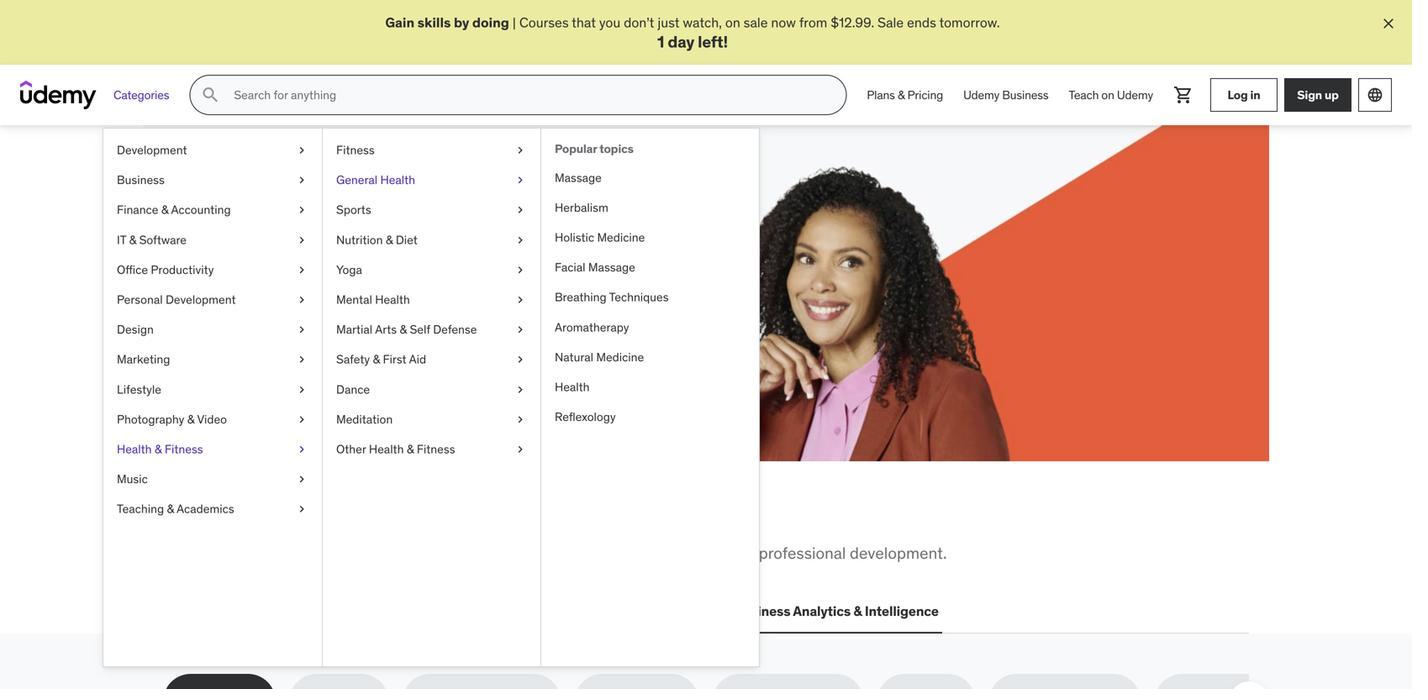 Task type: locate. For each thing, give the bounding box(es) containing it.
0 vertical spatial business
[[1002, 87, 1049, 102]]

1 vertical spatial courses
[[224, 274, 273, 291]]

shopping cart with 0 items image
[[1173, 85, 1193, 105]]

1 horizontal spatial business
[[734, 603, 790, 620]]

don't
[[624, 14, 654, 31]]

0 horizontal spatial $12.99.
[[239, 293, 282, 310]]

xsmall image inside music link
[[295, 471, 308, 488]]

0 horizontal spatial skills
[[255, 501, 327, 536]]

udemy business link
[[953, 75, 1059, 115]]

0 horizontal spatial ends
[[315, 293, 344, 310]]

$12.99. for |
[[831, 14, 874, 31]]

& down meditation link
[[407, 442, 414, 457]]

it up office
[[117, 232, 126, 248]]

& right finance
[[161, 202, 168, 218]]

personal
[[117, 292, 163, 307]]

2 horizontal spatial in
[[1250, 87, 1260, 102]]

sale up plans
[[877, 14, 904, 31]]

1 horizontal spatial courses
[[519, 14, 569, 31]]

in up mental health
[[358, 274, 369, 291]]

$12.99. inside learn, practice, succeed (and save) courses for every skill in your learning journey, starting at $12.99. sale ends tomorrow.
[[239, 293, 282, 310]]

you up to
[[332, 501, 380, 536]]

|
[[513, 14, 516, 31]]

xsmall image inside general health link
[[514, 172, 527, 189]]

2 horizontal spatial skills
[[417, 14, 451, 31]]

sale inside learn, practice, succeed (and save) courses for every skill in your learning journey, starting at $12.99. sale ends tomorrow.
[[286, 293, 312, 310]]

sale down every
[[286, 293, 312, 310]]

& up office
[[129, 232, 136, 248]]

in
[[1250, 87, 1260, 102], [358, 274, 369, 291], [454, 501, 480, 536]]

xsmall image inside fitness link
[[514, 142, 527, 159]]

2 vertical spatial in
[[454, 501, 480, 536]]

& left diet
[[386, 232, 393, 248]]

ends up pricing
[[907, 14, 936, 31]]

every
[[296, 274, 328, 291]]

2 vertical spatial skills
[[333, 543, 368, 563]]

0 vertical spatial on
[[725, 14, 740, 31]]

xsmall image
[[514, 202, 527, 219], [295, 232, 308, 248], [295, 262, 308, 278], [295, 322, 308, 338], [514, 322, 527, 338], [514, 352, 527, 368], [514, 382, 527, 398], [514, 441, 527, 458]]

xsmall image inside office productivity link
[[295, 262, 308, 278]]

business inside button
[[734, 603, 790, 620]]

0 vertical spatial you
[[599, 14, 620, 31]]

software
[[139, 232, 187, 248]]

save)
[[287, 232, 354, 267]]

health link
[[541, 372, 759, 402]]

0 horizontal spatial sale
[[286, 293, 312, 310]]

xsmall image for fitness
[[514, 142, 527, 159]]

design link
[[103, 315, 322, 345]]

0 horizontal spatial tomorrow.
[[347, 293, 408, 310]]

xsmall image inside martial arts & self defense link
[[514, 322, 527, 338]]

xsmall image for marketing
[[295, 352, 308, 368]]

xsmall image for development
[[295, 142, 308, 159]]

office productivity
[[117, 262, 214, 277]]

& left first
[[373, 352, 380, 367]]

& left "self" at the left top of page
[[400, 322, 407, 337]]

sale inside gain skills by doing | courses that you don't just watch, on sale now from $12.99. sale ends tomorrow. 1 day left!
[[877, 14, 904, 31]]

1 vertical spatial ends
[[315, 293, 344, 310]]

business for business analytics & intelligence
[[734, 603, 790, 620]]

defense
[[433, 322, 477, 337]]

0 horizontal spatial on
[[725, 14, 740, 31]]

ends for |
[[907, 14, 936, 31]]

$12.99.
[[831, 14, 874, 31], [239, 293, 282, 310]]

general health element
[[540, 129, 759, 667]]

skills left by
[[417, 14, 451, 31]]

massage inside 'link'
[[555, 170, 602, 185]]

sale for |
[[877, 14, 904, 31]]

0 vertical spatial it
[[117, 232, 126, 248]]

business left teach
[[1002, 87, 1049, 102]]

2 vertical spatial business
[[734, 603, 790, 620]]

xsmall image inside lifestyle link
[[295, 382, 308, 398]]

0 vertical spatial medicine
[[597, 230, 645, 245]]

health right 'other'
[[369, 442, 404, 457]]

certifications
[[316, 603, 401, 620]]

0 vertical spatial $12.99.
[[831, 14, 874, 31]]

$12.99. inside gain skills by doing | courses that you don't just watch, on sale now from $12.99. sale ends tomorrow. 1 day left!
[[831, 14, 874, 31]]

1 vertical spatial $12.99.
[[239, 293, 282, 310]]

massage down popular
[[555, 170, 602, 185]]

Search for anything text field
[[231, 81, 826, 109]]

health right general
[[380, 173, 415, 188]]

courses right |
[[519, 14, 569, 31]]

1 horizontal spatial udemy
[[1117, 87, 1153, 102]]

sale for save)
[[286, 293, 312, 310]]

1 horizontal spatial it
[[302, 603, 313, 620]]

xsmall image for lifestyle
[[295, 382, 308, 398]]

1 horizontal spatial sale
[[877, 14, 904, 31]]

1 horizontal spatial ends
[[907, 14, 936, 31]]

lifestyle link
[[103, 375, 322, 405]]

you right the that
[[599, 14, 620, 31]]

xsmall image inside "dance" link
[[514, 382, 527, 398]]

it & software link
[[103, 225, 322, 255]]

health for mental health
[[375, 292, 410, 307]]

in inside learn, practice, succeed (and save) courses for every skill in your learning journey, starting at $12.99. sale ends tomorrow.
[[358, 274, 369, 291]]

0 vertical spatial courses
[[519, 14, 569, 31]]

medicine up facial massage
[[597, 230, 645, 245]]

xsmall image inside the photography & video link
[[295, 411, 308, 428]]

& for first
[[373, 352, 380, 367]]

ends inside learn, practice, succeed (and save) courses for every skill in your learning journey, starting at $12.99. sale ends tomorrow.
[[315, 293, 344, 310]]

close image
[[1380, 15, 1397, 32]]

just
[[657, 14, 680, 31]]

on right teach
[[1101, 87, 1114, 102]]

xsmall image
[[295, 142, 308, 159], [514, 142, 527, 159], [295, 172, 308, 189], [514, 172, 527, 189], [295, 202, 308, 219], [514, 232, 527, 248], [514, 262, 527, 278], [295, 292, 308, 308], [514, 292, 527, 308], [295, 352, 308, 368], [295, 382, 308, 398], [295, 411, 308, 428], [514, 411, 527, 428], [295, 441, 308, 458], [295, 471, 308, 488], [295, 501, 308, 518]]

& right analytics
[[853, 603, 862, 620]]

0 vertical spatial in
[[1250, 87, 1260, 102]]

xsmall image inside sports link
[[514, 202, 527, 219]]

natural
[[555, 350, 593, 365]]

tomorrow. up udemy business
[[939, 14, 1000, 31]]

breathing techniques link
[[541, 283, 759, 313]]

tomorrow.
[[939, 14, 1000, 31], [347, 293, 408, 310]]

aid
[[409, 352, 426, 367]]

health
[[380, 173, 415, 188], [375, 292, 410, 307], [555, 380, 590, 395], [117, 442, 152, 457], [369, 442, 404, 457]]

doing
[[472, 14, 509, 31]]

fitness up general
[[336, 143, 375, 158]]

xsmall image for photography & video
[[295, 411, 308, 428]]

martial arts & self defense link
[[323, 315, 540, 345]]

development link
[[103, 135, 322, 165]]

1 vertical spatial sale
[[286, 293, 312, 310]]

the
[[207, 501, 250, 536]]

sign
[[1297, 87, 1322, 102]]

fitness down photography & video
[[165, 442, 203, 457]]

udemy business
[[963, 87, 1049, 102]]

health inside "link"
[[555, 380, 590, 395]]

martial arts & self defense
[[336, 322, 477, 337]]

xsmall image inside yoga link
[[514, 262, 527, 278]]

academics
[[177, 502, 234, 517]]

0 vertical spatial massage
[[555, 170, 602, 185]]

& right teaching
[[167, 502, 174, 517]]

design
[[117, 322, 154, 337]]

breathing techniques
[[555, 290, 669, 305]]

technical
[[390, 543, 455, 563]]

plans & pricing
[[867, 87, 943, 102]]

learn,
[[224, 199, 311, 233]]

skills
[[417, 14, 451, 31], [255, 501, 327, 536], [333, 543, 368, 563]]

2 udemy from the left
[[1117, 87, 1153, 102]]

1 vertical spatial in
[[358, 274, 369, 291]]

day
[[668, 31, 694, 52]]

1 vertical spatial tomorrow.
[[347, 293, 408, 310]]

learning
[[401, 274, 450, 291]]

self
[[410, 322, 430, 337]]

0 vertical spatial ends
[[907, 14, 936, 31]]

now
[[771, 14, 796, 31]]

it for it certifications
[[302, 603, 313, 620]]

1 vertical spatial it
[[302, 603, 313, 620]]

0 horizontal spatial udemy
[[963, 87, 999, 102]]

marketing link
[[103, 345, 322, 375]]

xsmall image inside mental health link
[[514, 292, 527, 308]]

xsmall image inside design link
[[295, 322, 308, 338]]

& left video
[[187, 412, 194, 427]]

gain skills by doing | courses that you don't just watch, on sale now from $12.99. sale ends tomorrow. 1 day left!
[[385, 14, 1000, 52]]

xsmall image inside health & fitness link
[[295, 441, 308, 458]]

log in link
[[1210, 78, 1278, 112]]

skills inside gain skills by doing | courses that you don't just watch, on sale now from $12.99. sale ends tomorrow. 1 day left!
[[417, 14, 451, 31]]

xsmall image inside the finance & accounting link
[[295, 202, 308, 219]]

mental health
[[336, 292, 410, 307]]

courses up "at"
[[224, 274, 273, 291]]

& for accounting
[[161, 202, 168, 218]]

fitness link
[[323, 135, 540, 165]]

xsmall image inside meditation link
[[514, 411, 527, 428]]

& inside "link"
[[898, 87, 905, 102]]

tomorrow. down your
[[347, 293, 408, 310]]

xsmall image for martial arts & self defense
[[514, 322, 527, 338]]

udemy left shopping cart with 0 items image
[[1117, 87, 1153, 102]]

xsmall image inside other health & fitness link
[[514, 441, 527, 458]]

udemy right pricing
[[963, 87, 999, 102]]

xsmall image inside teaching & academics 'link'
[[295, 501, 308, 518]]

xsmall image inside marketing link
[[295, 352, 308, 368]]

you inside gain skills by doing | courses that you don't just watch, on sale now from $12.99. sale ends tomorrow. 1 day left!
[[599, 14, 620, 31]]

0 horizontal spatial business
[[117, 173, 165, 188]]

analytics
[[793, 603, 851, 620]]

mental
[[336, 292, 372, 307]]

yoga
[[336, 262, 362, 277]]

tomorrow. inside gain skills by doing | courses that you don't just watch, on sale now from $12.99. sale ends tomorrow. 1 day left!
[[939, 14, 1000, 31]]

2 horizontal spatial business
[[1002, 87, 1049, 102]]

it inside it certifications button
[[302, 603, 313, 620]]

well-
[[660, 543, 695, 563]]

development down office productivity link
[[166, 292, 236, 307]]

herbalism link
[[541, 193, 759, 223]]

courses inside learn, practice, succeed (and save) courses for every skill in your learning journey, starting at $12.99. sale ends tomorrow.
[[224, 274, 273, 291]]

1 horizontal spatial you
[[599, 14, 620, 31]]

1 vertical spatial on
[[1101, 87, 1114, 102]]

1 horizontal spatial in
[[454, 501, 480, 536]]

0 horizontal spatial it
[[117, 232, 126, 248]]

personal development
[[117, 292, 236, 307]]

teaching & academics
[[117, 502, 234, 517]]

& for software
[[129, 232, 136, 248]]

in up topics,
[[454, 501, 480, 536]]

1 horizontal spatial tomorrow.
[[939, 14, 1000, 31]]

health up music
[[117, 442, 152, 457]]

1 vertical spatial medicine
[[596, 350, 644, 365]]

you inside all the skills you need in one place from critical workplace skills to technical topics, our catalog supports well-rounded professional development.
[[332, 501, 380, 536]]

1 vertical spatial business
[[117, 173, 165, 188]]

1 vertical spatial you
[[332, 501, 380, 536]]

0 horizontal spatial you
[[332, 501, 380, 536]]

& for fitness
[[155, 442, 162, 457]]

it inside it & software link
[[117, 232, 126, 248]]

& down photography
[[155, 442, 162, 457]]

one
[[485, 501, 533, 536]]

courses inside gain skills by doing | courses that you don't just watch, on sale now from $12.99. sale ends tomorrow. 1 day left!
[[519, 14, 569, 31]]

1 vertical spatial development
[[166, 292, 236, 307]]

xsmall image inside it & software link
[[295, 232, 308, 248]]

tomorrow. inside learn, practice, succeed (and save) courses for every skill in your learning journey, starting at $12.99. sale ends tomorrow.
[[347, 293, 408, 310]]

&
[[898, 87, 905, 102], [161, 202, 168, 218], [129, 232, 136, 248], [386, 232, 393, 248], [400, 322, 407, 337], [373, 352, 380, 367], [187, 412, 194, 427], [155, 442, 162, 457], [407, 442, 414, 457], [167, 502, 174, 517], [853, 603, 862, 620]]

fitness down meditation link
[[417, 442, 455, 457]]

xsmall image inside personal development link
[[295, 292, 308, 308]]

general health
[[336, 173, 415, 188]]

$12.99. down for
[[239, 293, 282, 310]]

health for other health & fitness
[[369, 442, 404, 457]]

0 vertical spatial skills
[[417, 14, 451, 31]]

0 horizontal spatial in
[[358, 274, 369, 291]]

1 horizontal spatial $12.99.
[[831, 14, 874, 31]]

0 vertical spatial development
[[117, 143, 187, 158]]

0 vertical spatial tomorrow.
[[939, 14, 1000, 31]]

dance
[[336, 382, 370, 397]]

at
[[224, 293, 235, 310]]

xsmall image inside safety & first aid link
[[514, 352, 527, 368]]

to
[[372, 543, 387, 563]]

health down natural
[[555, 380, 590, 395]]

& for video
[[187, 412, 194, 427]]

mental health link
[[323, 285, 540, 315]]

xsmall image for safety & first aid
[[514, 352, 527, 368]]

business left analytics
[[734, 603, 790, 620]]

teach on udemy
[[1069, 87, 1153, 102]]

$12.99. right from
[[831, 14, 874, 31]]

diet
[[396, 232, 418, 248]]

reflexology
[[555, 410, 616, 425]]

business up finance
[[117, 173, 165, 188]]

business link
[[103, 165, 322, 195]]

skills up workplace
[[255, 501, 327, 536]]

xsmall image inside business link
[[295, 172, 308, 189]]

photography & video
[[117, 412, 227, 427]]

need
[[385, 501, 449, 536]]

ends inside gain skills by doing | courses that you don't just watch, on sale now from $12.99. sale ends tomorrow. 1 day left!
[[907, 14, 936, 31]]

sale
[[877, 14, 904, 31], [286, 293, 312, 310]]

xsmall image for music
[[295, 471, 308, 488]]

ends down skill
[[315, 293, 344, 310]]

& inside 'link'
[[167, 502, 174, 517]]

development down categories 'dropdown button'
[[117, 143, 187, 158]]

skills left to
[[333, 543, 368, 563]]

0 horizontal spatial courses
[[224, 274, 273, 291]]

safety
[[336, 352, 370, 367]]

sign up
[[1297, 87, 1339, 102]]

it left certifications
[[302, 603, 313, 620]]

massage up breathing techniques
[[588, 260, 635, 275]]

health down your
[[375, 292, 410, 307]]

xsmall image inside the 'development' link
[[295, 142, 308, 159]]

xsmall image for sports
[[514, 202, 527, 219]]

1 horizontal spatial on
[[1101, 87, 1114, 102]]

0 vertical spatial sale
[[877, 14, 904, 31]]

xsmall image inside 'nutrition & diet' link
[[514, 232, 527, 248]]

& right plans
[[898, 87, 905, 102]]

on left sale
[[725, 14, 740, 31]]

udemy image
[[20, 81, 97, 109]]

1 horizontal spatial fitness
[[336, 143, 375, 158]]

for
[[276, 274, 293, 291]]

medicine down aromatherapy
[[596, 350, 644, 365]]

business for business
[[117, 173, 165, 188]]

in right log
[[1250, 87, 1260, 102]]

xsmall image for general health
[[514, 172, 527, 189]]

topics,
[[458, 543, 506, 563]]



Task type: vqa. For each thing, say whether or not it's contained in the screenshot.
instructor's
no



Task type: describe. For each thing, give the bounding box(es) containing it.
learn, practice, succeed (and save) courses for every skill in your learning journey, starting at $12.99. sale ends tomorrow.
[[224, 199, 550, 310]]

accounting
[[171, 202, 231, 218]]

supports
[[593, 543, 657, 563]]

xsmall image for health & fitness
[[295, 441, 308, 458]]

from
[[163, 543, 200, 563]]

all the skills you need in one place from critical workplace skills to technical topics, our catalog supports well-rounded professional development.
[[163, 501, 947, 563]]

xsmall image for office productivity
[[295, 262, 308, 278]]

business analytics & intelligence button
[[730, 592, 942, 632]]

intelligence
[[865, 603, 939, 620]]

plans & pricing link
[[857, 75, 953, 115]]

sign up link
[[1284, 78, 1352, 112]]

data science
[[511, 603, 593, 620]]

meditation link
[[323, 405, 540, 435]]

1 vertical spatial massage
[[588, 260, 635, 275]]

health & fitness link
[[103, 435, 322, 465]]

xsmall image for meditation
[[514, 411, 527, 428]]

breathing
[[555, 290, 607, 305]]

sports
[[336, 202, 371, 218]]

courses for (and
[[224, 274, 273, 291]]

teach
[[1069, 87, 1099, 102]]

it certifications button
[[298, 592, 405, 632]]

finance & accounting link
[[103, 195, 322, 225]]

teach on udemy link
[[1059, 75, 1163, 115]]

categories button
[[103, 75, 179, 115]]

health for general health
[[380, 173, 415, 188]]

from
[[799, 14, 827, 31]]

data science button
[[508, 592, 597, 632]]

on inside gain skills by doing | courses that you don't just watch, on sale now from $12.99. sale ends tomorrow. 1 day left!
[[725, 14, 740, 31]]

other
[[336, 442, 366, 457]]

personal development link
[[103, 285, 322, 315]]

xsmall image for teaching & academics
[[295, 501, 308, 518]]

by
[[454, 14, 469, 31]]

plans
[[867, 87, 895, 102]]

massage link
[[541, 163, 759, 193]]

business analytics & intelligence
[[734, 603, 939, 620]]

health & fitness
[[117, 442, 203, 457]]

xsmall image for personal development
[[295, 292, 308, 308]]

music
[[117, 472, 148, 487]]

techniques
[[609, 290, 669, 305]]

choose a language image
[[1367, 87, 1383, 104]]

catalog
[[537, 543, 589, 563]]

your
[[372, 274, 398, 291]]

$12.99. for save)
[[239, 293, 282, 310]]

skill
[[331, 274, 355, 291]]

development.
[[850, 543, 947, 563]]

1 horizontal spatial skills
[[333, 543, 368, 563]]

starting
[[504, 274, 550, 291]]

& for pricing
[[898, 87, 905, 102]]

tomorrow. for save)
[[347, 293, 408, 310]]

on inside teach on udemy link
[[1101, 87, 1114, 102]]

music link
[[103, 465, 322, 494]]

submit search image
[[200, 85, 220, 105]]

that
[[572, 14, 596, 31]]

xsmall image for it & software
[[295, 232, 308, 248]]

general
[[336, 173, 377, 188]]

safety & first aid link
[[323, 345, 540, 375]]

arts
[[375, 322, 397, 337]]

medicine for holistic medicine
[[597, 230, 645, 245]]

reflexology link
[[541, 402, 759, 432]]

aromatherapy
[[555, 320, 629, 335]]

holistic medicine link
[[541, 223, 759, 253]]

it for it & software
[[117, 232, 126, 248]]

in inside all the skills you need in one place from critical workplace skills to technical topics, our catalog supports well-rounded professional development.
[[454, 501, 480, 536]]

photography
[[117, 412, 184, 427]]

xsmall image for dance
[[514, 382, 527, 398]]

& inside button
[[853, 603, 862, 620]]

tomorrow. for |
[[939, 14, 1000, 31]]

finance
[[117, 202, 158, 218]]

first
[[383, 352, 406, 367]]

data
[[511, 603, 541, 620]]

holistic
[[555, 230, 594, 245]]

productivity
[[151, 262, 214, 277]]

xsmall image for yoga
[[514, 262, 527, 278]]

ends for save)
[[315, 293, 344, 310]]

courses for doing
[[519, 14, 569, 31]]

professional
[[759, 543, 846, 563]]

1 vertical spatial skills
[[255, 501, 327, 536]]

sale
[[744, 14, 768, 31]]

xsmall image for nutrition & diet
[[514, 232, 527, 248]]

facial massage
[[555, 260, 635, 275]]

nutrition & diet link
[[323, 225, 540, 255]]

0 horizontal spatial fitness
[[165, 442, 203, 457]]

xsmall image for finance & accounting
[[295, 202, 308, 219]]

up
[[1325, 87, 1339, 102]]

gain
[[385, 14, 414, 31]]

xsmall image for mental health
[[514, 292, 527, 308]]

martial
[[336, 322, 372, 337]]

1 udemy from the left
[[963, 87, 999, 102]]

& for diet
[[386, 232, 393, 248]]

facial massage link
[[541, 253, 759, 283]]

sports link
[[323, 195, 540, 225]]

aromatherapy link
[[541, 313, 759, 343]]

succeed
[[435, 199, 540, 233]]

log in
[[1228, 87, 1260, 102]]

xsmall image for design
[[295, 322, 308, 338]]

teaching
[[117, 502, 164, 517]]

xsmall image for business
[[295, 172, 308, 189]]

it certifications
[[302, 603, 401, 620]]

safety & first aid
[[336, 352, 426, 367]]

workplace
[[255, 543, 329, 563]]

meditation
[[336, 412, 393, 427]]

lifestyle
[[117, 382, 161, 397]]

left!
[[698, 31, 728, 52]]

practice,
[[316, 199, 430, 233]]

2 horizontal spatial fitness
[[417, 442, 455, 457]]

& for academics
[[167, 502, 174, 517]]

medicine for natural medicine
[[596, 350, 644, 365]]

natural medicine link
[[541, 343, 759, 372]]

log
[[1228, 87, 1248, 102]]

natural medicine
[[555, 350, 644, 365]]

topics
[[599, 141, 634, 156]]

xsmall image for other health & fitness
[[514, 441, 527, 458]]

science
[[543, 603, 593, 620]]

pricing
[[907, 87, 943, 102]]

nutrition & diet
[[336, 232, 418, 248]]



